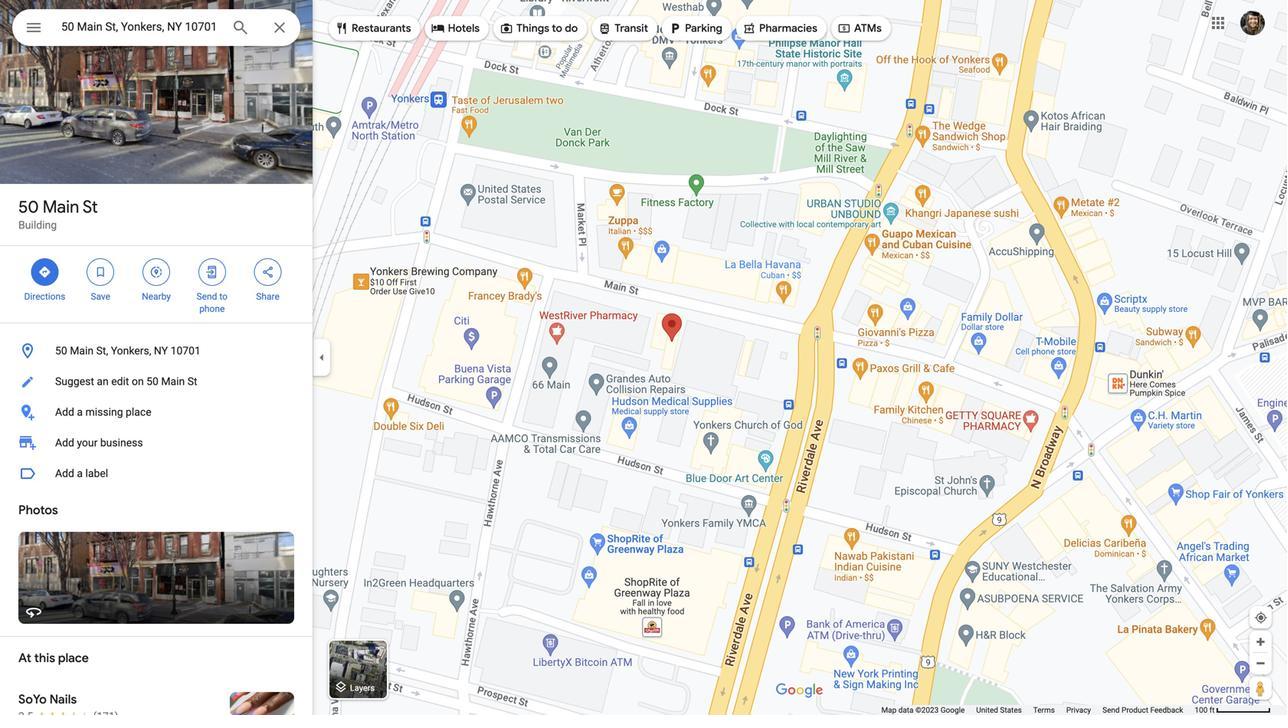 Task type: describe. For each thing, give the bounding box(es) containing it.
zoom in image
[[1256, 636, 1267, 648]]

actions for 50 main st region
[[0, 246, 313, 323]]

©2023
[[916, 706, 939, 715]]

share
[[256, 291, 280, 302]]

100 ft button
[[1195, 706, 1272, 715]]

google maps element
[[0, 0, 1288, 715]]

add your business link
[[0, 428, 313, 458]]

50 main st, yonkers, ny 10701
[[55, 345, 201, 357]]

privacy button
[[1067, 705, 1092, 715]]

yonkers,
[[111, 345, 151, 357]]

add a label
[[55, 467, 108, 480]]

soyo
[[18, 692, 47, 708]]

 button
[[12, 9, 55, 49]]

states
[[1001, 706, 1022, 715]]

add for add your business
[[55, 437, 74, 449]]

this
[[34, 650, 55, 666]]

nails
[[49, 692, 77, 708]]


[[205, 264, 219, 281]]

missing
[[85, 406, 123, 419]]

map data ©2023 google
[[882, 706, 965, 715]]

soyo nails
[[18, 692, 77, 708]]

photos
[[18, 502, 58, 518]]

terms button
[[1034, 705, 1055, 715]]

to inside send to phone
[[220, 291, 228, 302]]

product
[[1122, 706, 1149, 715]]

add for add a label
[[55, 467, 74, 480]]


[[335, 20, 349, 37]]

50 for st
[[18, 196, 39, 218]]

pharmacies
[[760, 21, 818, 35]]

50 main st main content
[[0, 0, 313, 715]]

map
[[882, 706, 897, 715]]

place inside "button"
[[126, 406, 151, 419]]

building
[[18, 219, 57, 231]]

0 horizontal spatial place
[[58, 650, 89, 666]]

feedback
[[1151, 706, 1184, 715]]

100
[[1195, 706, 1208, 715]]

hotels
[[448, 21, 480, 35]]

add a missing place button
[[0, 397, 313, 428]]

ft
[[1210, 706, 1215, 715]]

100 ft
[[1195, 706, 1215, 715]]

add a label button
[[0, 458, 313, 489]]


[[261, 264, 275, 281]]

suggest
[[55, 375, 94, 388]]

send product feedback button
[[1103, 705, 1184, 715]]

at this place
[[18, 650, 89, 666]]

transit
[[615, 21, 649, 35]]

 parking
[[668, 20, 723, 37]]

suggest an edit on 50 main st button
[[0, 366, 313, 397]]

on
[[132, 375, 144, 388]]

united states
[[977, 706, 1022, 715]]

phone
[[199, 304, 225, 314]]


[[25, 16, 43, 39]]



Task type: locate. For each thing, give the bounding box(es) containing it.
1 vertical spatial to
[[220, 291, 228, 302]]

0 horizontal spatial to
[[220, 291, 228, 302]]

suggest an edit on 50 main st
[[55, 375, 197, 388]]

main left st,
[[70, 345, 94, 357]]

 atms
[[838, 20, 882, 37]]

0 vertical spatial st
[[83, 196, 98, 218]]

your
[[77, 437, 98, 449]]

nearby
[[142, 291, 171, 302]]

1 horizontal spatial place
[[126, 406, 151, 419]]

 restaurants
[[335, 20, 411, 37]]

1 horizontal spatial st
[[188, 375, 197, 388]]

label
[[85, 467, 108, 480]]

0 horizontal spatial st
[[83, 196, 98, 218]]

place right this
[[58, 650, 89, 666]]

atms
[[855, 21, 882, 35]]

main inside 50 main st building
[[43, 196, 79, 218]]

google
[[941, 706, 965, 715]]

add inside button
[[55, 467, 74, 480]]

0 vertical spatial 50
[[18, 196, 39, 218]]

50 main st building
[[18, 196, 98, 231]]

0 vertical spatial place
[[126, 406, 151, 419]]


[[743, 20, 757, 37]]

add a missing place
[[55, 406, 151, 419]]

main up building
[[43, 196, 79, 218]]

50 up suggest at the bottom left of the page
[[55, 345, 67, 357]]

0 horizontal spatial send
[[197, 291, 217, 302]]

a inside add a label button
[[77, 467, 83, 480]]

google account: giulia masi  
(giulia.masi@adept.ai) image
[[1241, 11, 1266, 35]]

 transit
[[598, 20, 649, 37]]


[[668, 20, 682, 37]]

main for st
[[43, 196, 79, 218]]


[[598, 20, 612, 37]]

50 Main St, Yonkers, NY 10701 field
[[12, 9, 300, 46]]

do
[[565, 21, 578, 35]]

show your location image
[[1255, 611, 1269, 625]]

parking
[[685, 21, 723, 35]]

a left missing
[[77, 406, 83, 419]]

2 vertical spatial add
[[55, 467, 74, 480]]

none field inside 50 main st, yonkers, ny 10701 field
[[61, 18, 219, 36]]

 search field
[[12, 9, 300, 49]]

a left label
[[77, 467, 83, 480]]

zoom out image
[[1256, 658, 1267, 669]]


[[838, 20, 852, 37]]

at
[[18, 650, 31, 666]]

50 right on
[[147, 375, 159, 388]]

footer inside google maps element
[[882, 705, 1195, 715]]

1 horizontal spatial to
[[552, 21, 563, 35]]


[[94, 264, 107, 281]]

50 main st, yonkers, ny 10701 button
[[0, 336, 313, 366]]

10701
[[171, 345, 201, 357]]

0 vertical spatial send
[[197, 291, 217, 302]]

united
[[977, 706, 999, 715]]

1 vertical spatial a
[[77, 467, 83, 480]]

a for label
[[77, 467, 83, 480]]

st inside 50 main st building
[[83, 196, 98, 218]]


[[431, 20, 445, 37]]

an
[[97, 375, 109, 388]]

1 vertical spatial st
[[188, 375, 197, 388]]

50 inside 50 main st building
[[18, 196, 39, 218]]

50 up building
[[18, 196, 39, 218]]

1 horizontal spatial 50
[[55, 345, 67, 357]]

50
[[18, 196, 39, 218], [55, 345, 67, 357], [147, 375, 159, 388]]

2 vertical spatial 50
[[147, 375, 159, 388]]


[[38, 264, 52, 281]]

0 vertical spatial to
[[552, 21, 563, 35]]

send
[[197, 291, 217, 302], [1103, 706, 1120, 715]]

things
[[517, 21, 550, 35]]

a inside "button"
[[77, 406, 83, 419]]

add left your
[[55, 437, 74, 449]]

place down on
[[126, 406, 151, 419]]

add for add a missing place
[[55, 406, 74, 419]]

show street view coverage image
[[1250, 677, 1272, 700]]

main down ny
[[161, 375, 185, 388]]

directions
[[24, 291, 65, 302]]

send for send to phone
[[197, 291, 217, 302]]

place
[[126, 406, 151, 419], [58, 650, 89, 666]]

50 inside button
[[55, 345, 67, 357]]

add down suggest at the bottom left of the page
[[55, 406, 74, 419]]

st inside "button"
[[188, 375, 197, 388]]

2 vertical spatial main
[[161, 375, 185, 388]]

send to phone
[[197, 291, 228, 314]]

to up phone
[[220, 291, 228, 302]]

2 horizontal spatial 50
[[147, 375, 159, 388]]

add left label
[[55, 467, 74, 480]]

None field
[[61, 18, 219, 36]]

st
[[83, 196, 98, 218], [188, 375, 197, 388]]

a
[[77, 406, 83, 419], [77, 467, 83, 480]]

0 vertical spatial main
[[43, 196, 79, 218]]

3 add from the top
[[55, 467, 74, 480]]

 pharmacies
[[743, 20, 818, 37]]

send up phone
[[197, 291, 217, 302]]

add your business
[[55, 437, 143, 449]]

1 vertical spatial send
[[1103, 706, 1120, 715]]

footer
[[882, 705, 1195, 715]]

send inside button
[[1103, 706, 1120, 715]]

main inside "button"
[[161, 375, 185, 388]]

add inside "button"
[[55, 406, 74, 419]]

edit
[[111, 375, 129, 388]]

to left do
[[552, 21, 563, 35]]

to
[[552, 21, 563, 35], [220, 291, 228, 302]]

united states button
[[977, 705, 1022, 715]]

 things to do
[[500, 20, 578, 37]]

0 vertical spatial add
[[55, 406, 74, 419]]

1 a from the top
[[77, 406, 83, 419]]

main for st,
[[70, 345, 94, 357]]

main inside button
[[70, 345, 94, 357]]

a for missing
[[77, 406, 83, 419]]

send left product
[[1103, 706, 1120, 715]]

2 a from the top
[[77, 467, 83, 480]]

soyo nails link
[[0, 680, 313, 715]]

layers
[[350, 683, 375, 693]]

st down 10701
[[188, 375, 197, 388]]

send inside send to phone
[[197, 291, 217, 302]]

50 inside "button"
[[147, 375, 159, 388]]

 hotels
[[431, 20, 480, 37]]

to inside  things to do
[[552, 21, 563, 35]]

data
[[899, 706, 914, 715]]

business
[[100, 437, 143, 449]]

1 vertical spatial add
[[55, 437, 74, 449]]

50 for st,
[[55, 345, 67, 357]]

1 add from the top
[[55, 406, 74, 419]]

send product feedback
[[1103, 706, 1184, 715]]

main
[[43, 196, 79, 218], [70, 345, 94, 357], [161, 375, 185, 388]]

st up 
[[83, 196, 98, 218]]

0 horizontal spatial 50
[[18, 196, 39, 218]]

2 add from the top
[[55, 437, 74, 449]]

privacy
[[1067, 706, 1092, 715]]


[[500, 20, 514, 37]]

1 vertical spatial 50
[[55, 345, 67, 357]]

3.5 stars 171 reviews image
[[18, 709, 119, 715]]

restaurants
[[352, 21, 411, 35]]

st,
[[96, 345, 108, 357]]

1 vertical spatial main
[[70, 345, 94, 357]]

add
[[55, 406, 74, 419], [55, 437, 74, 449], [55, 467, 74, 480]]

save
[[91, 291, 110, 302]]

terms
[[1034, 706, 1055, 715]]

1 horizontal spatial send
[[1103, 706, 1120, 715]]

ny
[[154, 345, 168, 357]]

send for send product feedback
[[1103, 706, 1120, 715]]


[[149, 264, 163, 281]]

0 vertical spatial a
[[77, 406, 83, 419]]

1 vertical spatial place
[[58, 650, 89, 666]]

footer containing map data ©2023 google
[[882, 705, 1195, 715]]

collapse side panel image
[[314, 349, 330, 366]]



Task type: vqa. For each thing, say whether or not it's contained in the screenshot.
DEN related to 273
no



